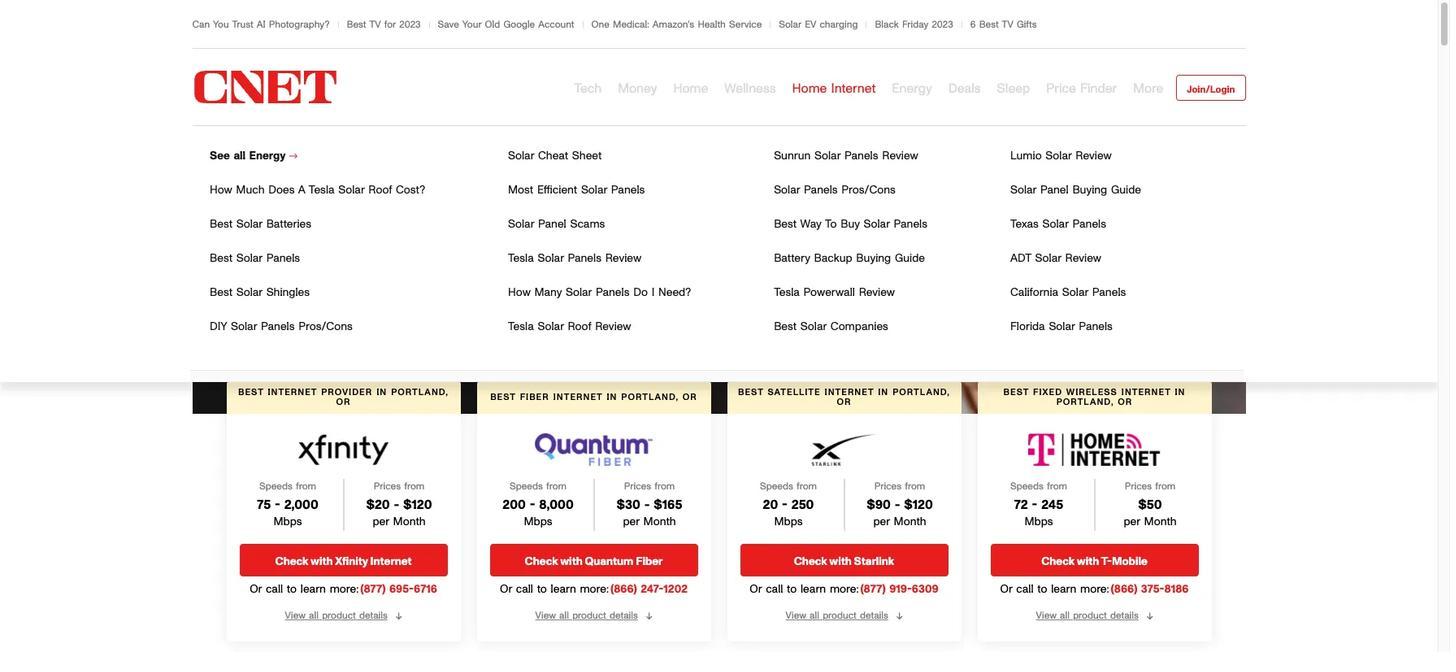 Task type: locate. For each thing, give the bounding box(es) containing it.
1 vertical spatial buying
[[856, 253, 891, 264]]

mbps for 245
[[1025, 517, 1054, 528]]

3 - from the left
[[530, 499, 535, 512]]

per down $90
[[874, 517, 890, 528]]

from inside speeds from 72 - 245 mbps
[[1047, 482, 1068, 491]]

0 vertical spatial roof
[[369, 185, 392, 196]]

- right $90
[[895, 499, 900, 512]]

3 view all product details link from the left
[[786, 609, 889, 622]]

1 horizontal spatial energy
[[892, 82, 932, 95]]

much
[[236, 185, 265, 196]]

from for $50
[[1156, 482, 1176, 491]]

view all product details link down or call to learn more: (877) 919-6309
[[786, 609, 889, 622]]

roof left cost?
[[369, 185, 392, 196]]

how many solar panels do i need? link
[[508, 287, 691, 298]]

3 more: from the left
[[830, 584, 859, 596]]

2 to from the left
[[537, 584, 547, 596]]

solar down "best solar panels" link
[[236, 287, 263, 298]]

all right see
[[234, 150, 246, 162]]

internet inside check with xfinity internet button
[[370, 557, 412, 568]]

8 from from the left
[[1156, 482, 1176, 491]]

all for 75 - 2,000
[[309, 611, 319, 621]]

best inside best internet providers in portland, oregon
[[298, 259, 364, 293]]

fiber
[[520, 393, 549, 402]]

all for 200 - 8,000
[[559, 611, 569, 621]]

all down or call to learn more: (866) 247-1202
[[559, 611, 569, 621]]

or inside best internet provider in portland, or
[[336, 398, 351, 407]]

- inside speeds from 72 - 245 mbps
[[1032, 499, 1038, 512]]

0 horizontal spatial tv
[[370, 20, 381, 29]]

best inside best internet provider in portland, or
[[238, 388, 264, 397]]

details down the 'or call to learn more: (877) 695-6716'
[[359, 611, 388, 621]]

in inside best satellite internet in portland, or
[[878, 388, 889, 397]]

prices for $50
[[1125, 482, 1152, 491]]

$165
[[654, 499, 683, 512]]

portland, for best internet provider in portland, or
[[391, 388, 449, 397]]

2 details from the left
[[610, 611, 638, 621]]

0 vertical spatial energy
[[892, 82, 932, 95]]

energy left deals
[[892, 82, 932, 95]]

best inside best fixed wireless internet in portland, or
[[1004, 388, 1030, 397]]

speeds inside speeds from 72 - 245 mbps
[[1011, 482, 1044, 491]]

(866) left 247-
[[611, 584, 637, 596]]

month up starlink
[[894, 517, 927, 528]]

2 (866) from the left
[[1111, 584, 1138, 596]]

more: down check with xfinity internet
[[330, 584, 359, 596]]

2 per from the left
[[623, 517, 640, 528]]

view all product details down the 'or call to learn more: (877) 695-6716'
[[285, 611, 388, 621]]

1 horizontal spatial (877)
[[861, 584, 886, 596]]

4 view all product details link from the left
[[1036, 609, 1139, 622]]

2 view all product details from the left
[[536, 611, 638, 621]]

best for best fiber internet in portland, or
[[490, 393, 516, 402]]

from inside speeds from 75 - 2,000 mbps
[[296, 482, 316, 491]]

view all product details for 200 - 8,000
[[536, 611, 638, 621]]

call down check with xfinity internet
[[266, 584, 283, 596]]

4 more: from the left
[[1081, 584, 1110, 596]]

0 vertical spatial internet
[[831, 82, 876, 95]]

account
[[538, 20, 575, 29]]

your
[[462, 20, 482, 29]]

price finder link
[[1047, 62, 1117, 114]]

0 vertical spatial pros/cons
[[842, 185, 896, 196]]

month for $20
[[393, 517, 426, 528]]

check
[[275, 557, 308, 568], [525, 557, 558, 568], [794, 557, 827, 568], [1042, 557, 1075, 568]]

home for home
[[674, 82, 708, 95]]

check up or call to learn more: (877) 919-6309
[[794, 557, 827, 568]]

in inside best internet provider in portland, or
[[377, 388, 387, 397]]

panels up way
[[804, 185, 838, 196]]

review up companies
[[859, 287, 895, 298]]

1 vertical spatial roof
[[568, 321, 591, 333]]

0 horizontal spatial $120
[[403, 499, 432, 512]]

4 check from the left
[[1042, 557, 1075, 568]]

best fiber internet in portland, or
[[490, 393, 698, 402]]

1 horizontal spatial buying
[[1073, 185, 1108, 196]]

3 call from the left
[[766, 584, 783, 596]]

from inside the speeds from 200 - 8,000 mbps
[[546, 482, 567, 491]]

1 tv from the left
[[370, 20, 381, 29]]

pros/cons down shingles
[[299, 321, 353, 333]]

best down diy solar panels pros/cons
[[238, 388, 264, 397]]

0 horizontal spatial home
[[674, 82, 708, 95]]

in for best internet providers in portland, oregon
[[649, 259, 675, 293]]

1 horizontal spatial panel
[[1041, 185, 1069, 196]]

internet inside best internet providers in portland, oregon
[[375, 259, 489, 293]]

details
[[359, 611, 388, 621], [610, 611, 638, 621], [860, 611, 889, 621], [1111, 611, 1139, 621]]

1 horizontal spatial roof
[[568, 321, 591, 333]]

2 view all product details link from the left
[[536, 609, 638, 622]]

1 mbps from the left
[[274, 517, 302, 528]]

details down or call to learn more: (877) 919-6309
[[860, 611, 889, 621]]

4 prices from the left
[[1125, 482, 1152, 491]]

0 horizontal spatial roof
[[369, 185, 392, 196]]

product for 200 - 8,000
[[573, 611, 606, 621]]

mbps inside speeds from 20 - 250 mbps
[[774, 517, 803, 528]]

3 or from the left
[[750, 584, 762, 596]]

best for best solar batteries
[[210, 219, 233, 230]]

3 check from the left
[[794, 557, 827, 568]]

speeds up 200
[[510, 482, 543, 491]]

best for best way to buy solar panels
[[774, 219, 797, 230]]

prices up $50
[[1125, 482, 1152, 491]]

diy solar panels pros/cons link
[[210, 321, 353, 333]]

pros/cons
[[842, 185, 896, 196], [299, 321, 353, 333]]

in for best internet provider in portland, or
[[377, 388, 387, 397]]

4 learn from the left
[[1052, 584, 1077, 596]]

1 vertical spatial energy
[[249, 150, 285, 162]]

- inside prices from $20 - $120 per month
[[394, 499, 399, 512]]

home right wellness
[[792, 82, 827, 95]]

save your old google account link
[[438, 20, 575, 29]]

5 - from the left
[[782, 499, 788, 512]]

solar up florida solar panels
[[1063, 287, 1089, 298]]

- for $20
[[394, 499, 399, 512]]

internet
[[831, 82, 876, 95], [375, 259, 489, 293], [370, 557, 412, 568]]

florida solar panels
[[1011, 321, 1113, 333]]

2 prices from the left
[[624, 482, 651, 491]]

portland, inside best internet providers in portland, oregon
[[298, 299, 428, 333]]

0 horizontal spatial (866)
[[611, 584, 637, 596]]

from for 200 - 8,000
[[546, 482, 567, 491]]

battery backup buying guide
[[774, 253, 925, 264]]

247-
[[641, 584, 664, 596]]

lumio
[[1011, 150, 1042, 162]]

best for best internet providers in portland, oregon
[[298, 259, 364, 293]]

product down the 'or call to learn more: (877) 695-6716'
[[322, 611, 356, 621]]

florida
[[1011, 321, 1045, 333]]

per inside the prices from $90 - $120 per month
[[874, 517, 890, 528]]

0 horizontal spatial 2023
[[399, 20, 421, 29]]

check for 245
[[1042, 557, 1075, 568]]

in
[[649, 259, 675, 293], [377, 388, 387, 397], [878, 388, 889, 397], [1175, 388, 1186, 397], [607, 393, 617, 402]]

amazon's
[[653, 20, 695, 29]]

internet down charging
[[831, 82, 876, 95]]

1 call from the left
[[266, 584, 283, 596]]

4 view all product details from the left
[[1036, 611, 1139, 621]]

best down batteries
[[298, 259, 364, 293]]

more:
[[330, 584, 359, 596], [580, 584, 609, 596], [830, 584, 859, 596], [1081, 584, 1110, 596]]

best solar batteries
[[210, 219, 312, 230]]

- right 75 at bottom
[[275, 499, 280, 512]]

2023 right friday
[[932, 20, 954, 29]]

solar left cheat
[[508, 150, 534, 162]]

with for 200 - 8,000
[[560, 557, 583, 568]]

best for best solar shingles
[[210, 287, 233, 298]]

month inside prices from $30 - $165 per month
[[644, 517, 676, 528]]

4 with from the left
[[1077, 557, 1100, 568]]

ai
[[257, 20, 266, 29]]

black friday 2023
[[875, 20, 954, 29]]

1 horizontal spatial home
[[792, 82, 827, 95]]

2 view from the left
[[536, 611, 556, 621]]

product down or call to learn more: (877) 919-6309
[[823, 611, 857, 621]]

$120 inside the prices from $90 - $120 per month
[[904, 499, 933, 512]]

to
[[287, 584, 297, 596], [537, 584, 547, 596], [787, 584, 797, 596], [1038, 584, 1048, 596]]

1 horizontal spatial (866)
[[1111, 584, 1138, 596]]

in inside best internet providers in portland, oregon
[[649, 259, 675, 293]]

2 more: from the left
[[580, 584, 609, 596]]

health
[[698, 20, 726, 29]]

old
[[485, 20, 500, 29]]

2 with from the left
[[560, 557, 583, 568]]

month up 695-
[[393, 517, 426, 528]]

$120 for $20 - $120
[[403, 499, 432, 512]]

8,000
[[539, 499, 574, 512]]

per inside prices from $30 - $165 per month
[[623, 517, 640, 528]]

2 month from the left
[[644, 517, 676, 528]]

ev
[[805, 20, 817, 29]]

per for $30
[[623, 517, 640, 528]]

mbps inside speeds from 72 - 245 mbps
[[1025, 517, 1054, 528]]

learn
[[301, 584, 326, 596], [551, 584, 576, 596], [801, 584, 826, 596], [1052, 584, 1077, 596]]

solar right 'florida'
[[1049, 321, 1075, 333]]

mobile
[[1112, 557, 1148, 568]]

2 speeds from the left
[[510, 482, 543, 491]]

0 horizontal spatial panel
[[538, 219, 567, 230]]

1 home from the left
[[674, 82, 708, 95]]

product
[[322, 611, 356, 621], [573, 611, 606, 621], [823, 611, 857, 621], [1073, 611, 1107, 621]]

1 vertical spatial internet
[[375, 259, 489, 293]]

prices up the $30
[[624, 482, 651, 491]]

internet
[[268, 388, 317, 397], [825, 388, 874, 397], [1122, 388, 1171, 397], [554, 393, 603, 402]]

1 prices from the left
[[374, 482, 401, 491]]

tesla
[[309, 185, 335, 196], [508, 253, 534, 264], [774, 287, 800, 298], [508, 321, 534, 333]]

battery
[[774, 253, 810, 264]]

mbps inside the speeds from 200 - 8,000 mbps
[[524, 517, 553, 528]]

(877) left 919-
[[861, 584, 886, 596]]

1 from from the left
[[296, 482, 316, 491]]

internet inside best fixed wireless internet in portland, or
[[1122, 388, 1171, 397]]

from inside prices from $20 - $120 per month
[[404, 482, 425, 491]]

per down $20
[[373, 517, 389, 528]]

solar right many
[[566, 287, 592, 298]]

speeds inside speeds from 20 - 250 mbps
[[760, 482, 793, 491]]

solar panel buying guide link
[[1011, 185, 1142, 196]]

0 horizontal spatial (877)
[[360, 584, 386, 596]]

how
[[210, 185, 232, 196], [508, 287, 531, 298]]

or for $90 - $120
[[837, 398, 852, 407]]

4 mbps from the left
[[1025, 517, 1054, 528]]

month inside the prices from $90 - $120 per month
[[894, 517, 927, 528]]

per down $50
[[1124, 517, 1141, 528]]

solar left ev
[[779, 20, 802, 29]]

price finder
[[1047, 82, 1117, 95]]

1 details from the left
[[359, 611, 388, 621]]

trending element
[[192, 0, 1246, 49]]

2 mbps from the left
[[524, 517, 553, 528]]

more: for 2,000
[[330, 584, 359, 596]]

home right money
[[674, 82, 708, 95]]

1 vertical spatial panel
[[538, 219, 567, 230]]

- inside speeds from 75 - 2,000 mbps
[[275, 499, 280, 512]]

from inside speeds from 20 - 250 mbps
[[797, 482, 817, 491]]

or for 20 - 250
[[750, 584, 762, 596]]

solar inside the trending element
[[779, 20, 802, 29]]

join/login button
[[1177, 75, 1246, 101]]

month down $50
[[1145, 517, 1177, 528]]

0 horizontal spatial how
[[210, 185, 232, 196]]

adt
[[1011, 253, 1032, 264]]

3 speeds from the left
[[760, 482, 793, 491]]

month down $165
[[644, 517, 676, 528]]

1 more: from the left
[[330, 584, 359, 596]]

per inside the prices from $50 per month
[[1124, 517, 1141, 528]]

check for 8,000
[[525, 557, 558, 568]]

to for 8,000
[[537, 584, 547, 596]]

75
[[257, 499, 271, 512]]

panels up florida solar panels
[[1093, 287, 1126, 298]]

3 with from the left
[[830, 557, 852, 568]]

check down the speeds from 200 - 8,000 mbps
[[525, 557, 558, 568]]

mbps down 2,000
[[274, 517, 302, 528]]

pros/cons up best way to buy solar panels in the right top of the page
[[842, 185, 896, 196]]

guide for solar panel buying guide
[[1112, 185, 1142, 196]]

1 (877) from the left
[[360, 584, 386, 596]]

portland,
[[298, 299, 428, 333], [391, 388, 449, 397], [893, 388, 951, 397], [622, 393, 679, 402], [1057, 398, 1114, 407]]

energy
[[892, 82, 932, 95], [249, 150, 285, 162]]

0 horizontal spatial energy
[[249, 150, 285, 162]]

view all product details link for 8,000
[[536, 609, 638, 622]]

quantum
[[585, 557, 634, 568]]

per down the $30
[[623, 517, 640, 528]]

more: down "check with t-mobile"
[[1081, 584, 1110, 596]]

how left much
[[210, 185, 232, 196]]

review up do
[[606, 253, 642, 264]]

check inside button
[[275, 557, 308, 568]]

prices inside the prices from $50 per month
[[1125, 482, 1152, 491]]

speeds inside the speeds from 200 - 8,000 mbps
[[510, 482, 543, 491]]

learn down check with starlink
[[801, 584, 826, 596]]

6 - from the left
[[895, 499, 900, 512]]

3 month from the left
[[894, 517, 927, 528]]

0 vertical spatial how
[[210, 185, 232, 196]]

(877) left 695-
[[360, 584, 386, 596]]

portland, inside best internet provider in portland, or
[[391, 388, 449, 397]]

from inside the prices from $50 per month
[[1156, 482, 1176, 491]]

1 view from the left
[[285, 611, 306, 621]]

0 vertical spatial buying
[[1073, 185, 1108, 196]]

buying down lumio solar review
[[1073, 185, 1108, 196]]

more: for 8,000
[[580, 584, 609, 596]]

0 horizontal spatial pros/cons
[[299, 321, 353, 333]]

1 view all product details link from the left
[[285, 609, 388, 622]]

how much does a tesla solar roof cost?
[[210, 185, 425, 196]]

to down 'check with quantum fiber'
[[537, 584, 547, 596]]

california solar panels link
[[1011, 287, 1126, 298]]

view all product details down or call to learn more: (866) 375-8186
[[1036, 611, 1139, 621]]

7 - from the left
[[1032, 499, 1038, 512]]

3 learn from the left
[[801, 584, 826, 596]]

1 horizontal spatial guide
[[1112, 185, 1142, 196]]

view for 8,000
[[536, 611, 556, 621]]

0 horizontal spatial guide
[[895, 253, 925, 264]]

home for home internet
[[792, 82, 827, 95]]

speeds up 72
[[1011, 482, 1044, 491]]

$120
[[403, 499, 432, 512], [904, 499, 933, 512]]

gifts
[[1017, 20, 1037, 29]]

$90
[[867, 499, 891, 512]]

product down or call to learn more: (866) 247-1202
[[573, 611, 606, 621]]

learn for 8,000
[[551, 584, 576, 596]]

0 vertical spatial panel
[[1041, 185, 1069, 196]]

2 home from the left
[[792, 82, 827, 95]]

0 vertical spatial guide
[[1112, 185, 1142, 196]]

learn down check with xfinity internet
[[301, 584, 326, 596]]

best up best solar panels
[[210, 219, 233, 230]]

view all product details down or call to learn more: (877) 919-6309
[[786, 611, 889, 621]]

view down or call to learn more: (866) 375-8186
[[1036, 611, 1057, 621]]

best left fiber
[[490, 393, 516, 402]]

6 from from the left
[[905, 482, 925, 491]]

- right 72
[[1032, 499, 1038, 512]]

prices inside the prices from $90 - $120 per month
[[875, 482, 902, 491]]

1 check from the left
[[275, 557, 308, 568]]

price
[[1047, 82, 1076, 95]]

see all energy
[[210, 150, 289, 162]]

- for 200
[[530, 499, 535, 512]]

portland, for best fiber internet in portland, or
[[622, 393, 679, 402]]

1 vertical spatial guide
[[895, 253, 925, 264]]

from inside the prices from $90 - $120 per month
[[905, 482, 925, 491]]

$120 inside prices from $20 - $120 per month
[[403, 499, 432, 512]]

in for best satellite internet in portland, or
[[878, 388, 889, 397]]

2 learn from the left
[[551, 584, 576, 596]]

1 horizontal spatial how
[[508, 287, 531, 298]]

2 (877) from the left
[[861, 584, 886, 596]]

or inside best satellite internet in portland, or
[[837, 398, 852, 407]]

2 - from the left
[[394, 499, 399, 512]]

- inside the speeds from 200 - 8,000 mbps
[[530, 499, 535, 512]]

- for $30
[[645, 499, 650, 512]]

guide
[[1112, 185, 1142, 196], [895, 253, 925, 264]]

best inside best satellite internet in portland, or
[[738, 388, 764, 397]]

1 (866) from the left
[[611, 584, 637, 596]]

- for 20
[[782, 499, 788, 512]]

speeds from 20 - 250 mbps
[[760, 482, 817, 528]]

(866) for -
[[611, 584, 637, 596]]

mbps for 250
[[774, 517, 803, 528]]

1 view all product details from the left
[[285, 611, 388, 621]]

3 per from the left
[[874, 517, 890, 528]]

portland, inside best satellite internet in portland, or
[[893, 388, 951, 397]]

1 learn from the left
[[301, 584, 326, 596]]

for
[[384, 20, 396, 29]]

0 horizontal spatial buying
[[856, 253, 891, 264]]

month
[[393, 517, 426, 528], [644, 517, 676, 528], [894, 517, 927, 528], [1145, 517, 1177, 528]]

finder
[[1081, 82, 1117, 95]]

more: down check with starlink
[[830, 584, 859, 596]]

texas solar panels
[[1011, 219, 1107, 230]]

speeds up 75 at bottom
[[259, 482, 293, 491]]

details down or call to learn more: (866) 375-8186
[[1111, 611, 1139, 621]]

prices
[[374, 482, 401, 491], [624, 482, 651, 491], [875, 482, 902, 491], [1125, 482, 1152, 491]]

1 speeds from the left
[[259, 482, 293, 491]]

one medical: amazon's health service
[[592, 20, 762, 29]]

1 horizontal spatial tv
[[1002, 20, 1014, 29]]

or for 200 - 8,000
[[500, 584, 512, 596]]

buying for panel
[[1073, 185, 1108, 196]]

prices for $20
[[374, 482, 401, 491]]

battery backup buying guide link
[[774, 253, 925, 264]]

guide down best way to buy solar panels in the right top of the page
[[895, 253, 925, 264]]

1 vertical spatial pros/cons
[[299, 321, 353, 333]]

google
[[504, 20, 535, 29]]

panels down 'scams'
[[568, 253, 602, 264]]

need?
[[659, 287, 691, 298]]

2023
[[399, 20, 421, 29], [932, 20, 954, 29]]

2 $120 from the left
[[904, 499, 933, 512]]

2 from from the left
[[404, 482, 425, 491]]

7 from from the left
[[1047, 482, 1068, 491]]

panels up solar panels pros/cons link
[[845, 150, 879, 162]]

1 $120 from the left
[[403, 499, 432, 512]]

3 product from the left
[[823, 611, 857, 621]]

3 prices from the left
[[875, 482, 902, 491]]

695-
[[389, 584, 414, 596]]

call down check with t-mobile button
[[1017, 584, 1034, 596]]

best left fixed
[[1004, 388, 1030, 397]]

1 horizontal spatial $120
[[904, 499, 933, 512]]

3 from from the left
[[546, 482, 567, 491]]

all down or call to learn more: (866) 375-8186
[[1060, 611, 1070, 621]]

or inside best fixed wireless internet in portland, or
[[1118, 398, 1133, 407]]

panel up texas solar panels
[[1041, 185, 1069, 196]]

from for 72 - 245
[[1047, 482, 1068, 491]]

- right 200
[[530, 499, 535, 512]]

4 - from the left
[[645, 499, 650, 512]]

view for 245
[[1036, 611, 1057, 621]]

3 to from the left
[[787, 584, 797, 596]]

solar right adt
[[1036, 253, 1062, 264]]

best left the for
[[347, 20, 366, 29]]

per for $20
[[373, 517, 389, 528]]

more: down 'check with quantum fiber'
[[580, 584, 609, 596]]

4 or from the left
[[1001, 584, 1013, 596]]

solar right the texas
[[1043, 219, 1069, 230]]

roof down how many solar panels do i need? link
[[568, 321, 591, 333]]

mbps down 8,000
[[524, 517, 553, 528]]

learn down 'check with quantum fiber'
[[551, 584, 576, 596]]

3 view all product details from the left
[[786, 611, 889, 621]]

1 - from the left
[[275, 499, 280, 512]]

per inside prices from $20 - $120 per month
[[373, 517, 389, 528]]

month inside the prices from $50 per month
[[1145, 517, 1177, 528]]

speeds
[[259, 482, 293, 491], [510, 482, 543, 491], [760, 482, 793, 491], [1011, 482, 1044, 491]]

3 view from the left
[[786, 611, 806, 621]]

solar up many
[[538, 253, 564, 264]]

4 product from the left
[[1073, 611, 1107, 621]]

4 from from the left
[[655, 482, 675, 491]]

1 or from the left
[[250, 584, 262, 596]]

prices inside prices from $20 - $120 per month
[[374, 482, 401, 491]]

prices inside prices from $30 - $165 per month
[[624, 482, 651, 491]]

call for 20
[[766, 584, 783, 596]]

2 check from the left
[[525, 557, 558, 568]]

4 view from the left
[[1036, 611, 1057, 621]]

2 2023 from the left
[[932, 20, 954, 29]]

3 details from the left
[[860, 611, 889, 621]]

4 call from the left
[[1017, 584, 1034, 596]]

mbps for 8,000
[[524, 517, 553, 528]]

learn down "check with t-mobile"
[[1052, 584, 1077, 596]]

mbps for 2,000
[[274, 517, 302, 528]]

2 product from the left
[[573, 611, 606, 621]]

1 to from the left
[[287, 584, 297, 596]]

from inside prices from $30 - $165 per month
[[655, 482, 675, 491]]

1 month from the left
[[393, 517, 426, 528]]

4 to from the left
[[1038, 584, 1048, 596]]

1 with from the left
[[311, 557, 333, 568]]

2 or from the left
[[500, 584, 512, 596]]

best for best fixed wireless internet in portland, or
[[1004, 388, 1030, 397]]

prices up $20
[[374, 482, 401, 491]]

all
[[234, 150, 246, 162], [309, 611, 319, 621], [559, 611, 569, 621], [810, 611, 820, 621], [1060, 611, 1070, 621]]

call for 72
[[1017, 584, 1034, 596]]

- right $20
[[394, 499, 399, 512]]

1 product from the left
[[322, 611, 356, 621]]

money
[[618, 82, 657, 95]]

can you trust ai photography?
[[192, 20, 330, 29]]

2 vertical spatial internet
[[370, 557, 412, 568]]

view all product details link for 2,000
[[285, 609, 388, 622]]

4 per from the left
[[1124, 517, 1141, 528]]

internet right satellite
[[825, 388, 874, 397]]

prices for $30
[[624, 482, 651, 491]]

from
[[296, 482, 316, 491], [404, 482, 425, 491], [546, 482, 567, 491], [655, 482, 675, 491], [797, 482, 817, 491], [905, 482, 925, 491], [1047, 482, 1068, 491], [1156, 482, 1176, 491]]

check up or call to learn more: (866) 375-8186
[[1042, 557, 1075, 568]]

speeds inside speeds from 75 - 2,000 mbps
[[259, 482, 293, 491]]

portland, inside best fixed wireless internet in portland, or
[[1057, 398, 1114, 407]]

a
[[298, 185, 305, 196]]

friday
[[902, 20, 929, 29]]

2 call from the left
[[516, 584, 533, 596]]

3 mbps from the left
[[774, 517, 803, 528]]

from for $20 - $120
[[404, 482, 425, 491]]

1 vertical spatial how
[[508, 287, 531, 298]]

internet up 695-
[[370, 557, 412, 568]]

- for 72
[[1032, 499, 1038, 512]]

best up best solar shingles
[[210, 253, 233, 264]]

with left xfinity
[[311, 557, 333, 568]]

per
[[373, 517, 389, 528], [623, 517, 640, 528], [874, 517, 890, 528], [1124, 517, 1141, 528]]

1 horizontal spatial 2023
[[932, 20, 954, 29]]

4 speeds from the left
[[1011, 482, 1044, 491]]

1 per from the left
[[373, 517, 389, 528]]

with inside button
[[311, 557, 333, 568]]

- inside the prices from $90 - $120 per month
[[895, 499, 900, 512]]

mbps down 245
[[1025, 517, 1054, 528]]

satellite
[[768, 388, 821, 397]]

speeds for 72
[[1011, 482, 1044, 491]]

in inside best fixed wireless internet in portland, or
[[1175, 388, 1186, 397]]

mbps inside speeds from 75 - 2,000 mbps
[[274, 517, 302, 528]]

speeds for 200
[[510, 482, 543, 491]]

- inside speeds from 20 - 250 mbps
[[782, 499, 788, 512]]

solar cheat sheet
[[508, 150, 602, 162]]

batteries
[[266, 219, 312, 230]]

view down or call to learn more: (877) 919-6309
[[786, 611, 806, 621]]

prices for $90
[[875, 482, 902, 491]]

internet right 'wireless'
[[1122, 388, 1171, 397]]

best tv for 2023
[[347, 20, 421, 29]]

(877) for $20
[[360, 584, 386, 596]]

- inside prices from $30 - $165 per month
[[645, 499, 650, 512]]

4 details from the left
[[1111, 611, 1139, 621]]

month inside prices from $20 - $120 per month
[[393, 517, 426, 528]]

how left many
[[508, 287, 531, 298]]

4 month from the left
[[1145, 517, 1177, 528]]

5 from from the left
[[797, 482, 817, 491]]



Task type: describe. For each thing, give the bounding box(es) containing it.
check with starlink button
[[740, 544, 949, 578]]

tesla solar roof review
[[508, 321, 631, 333]]

speeds from 75 - 2,000 mbps
[[257, 482, 319, 528]]

1 horizontal spatial pros/cons
[[842, 185, 896, 196]]

solar up the texas
[[1011, 185, 1037, 196]]

panels up shingles
[[266, 253, 300, 264]]

portland, for best satellite internet in portland, or
[[893, 388, 951, 397]]

view all product details link for 250
[[786, 609, 889, 622]]

best right "6"
[[980, 20, 999, 29]]

medical:
[[613, 20, 650, 29]]

most efficient solar panels
[[508, 185, 645, 196]]

lumio solar review
[[1011, 150, 1112, 162]]

charging
[[820, 20, 858, 29]]

with for 75 - 2,000
[[311, 557, 333, 568]]

tesla for tesla powerwall review
[[774, 287, 800, 298]]

details for $50
[[1111, 611, 1139, 621]]

view for 2,000
[[285, 611, 306, 621]]

best solar panels
[[210, 253, 300, 264]]

solar up best solar shingles
[[236, 253, 263, 264]]

tesla for tesla solar panels review
[[508, 253, 534, 264]]

or for $30 - $165
[[683, 393, 698, 402]]

adt solar review
[[1011, 253, 1102, 264]]

best fixed wireless internet in portland, or
[[1004, 388, 1186, 407]]

product for 75 - 2,000
[[322, 611, 356, 621]]

details for $30
[[610, 611, 638, 621]]

all for 20 - 250
[[810, 611, 820, 621]]

trust
[[232, 20, 253, 29]]

from for $90 - $120
[[905, 482, 925, 491]]

from for $30 - $165
[[655, 482, 675, 491]]

many
[[535, 287, 562, 298]]

or for 72 - 245
[[1001, 584, 1013, 596]]

panels right efficient
[[611, 185, 645, 196]]

starlink
[[854, 557, 895, 568]]

product for 20 - 250
[[823, 611, 857, 621]]

panel for scams
[[538, 219, 567, 230]]

view all product details for 20 - 250
[[786, 611, 889, 621]]

way
[[801, 219, 822, 230]]

250
[[792, 499, 814, 512]]

review down how many solar panels do i need?
[[595, 321, 631, 333]]

919-
[[890, 584, 912, 596]]

prices from $30 - $165 per month
[[617, 482, 683, 528]]

check with starlink
[[794, 557, 895, 568]]

check with t-mobile button
[[991, 544, 1199, 578]]

tesla for tesla solar roof review
[[508, 321, 534, 333]]

check for 2,000
[[275, 557, 308, 568]]

best for best solar companies
[[774, 321, 797, 333]]

view all product details for 72 - 245
[[1036, 611, 1139, 621]]

$30
[[617, 499, 641, 512]]

shingles
[[266, 287, 310, 298]]

sleep
[[997, 82, 1030, 95]]

diy
[[210, 321, 227, 333]]

call for 200
[[516, 584, 533, 596]]

(866) for per
[[1111, 584, 1138, 596]]

efficient
[[537, 185, 577, 196]]

one
[[592, 20, 610, 29]]

solar down much
[[236, 219, 263, 230]]

internet for best
[[375, 259, 489, 293]]

more: for 250
[[830, 584, 859, 596]]

internet for home
[[831, 82, 876, 95]]

internet right fiber
[[554, 393, 603, 402]]

solar right the lumio
[[1046, 150, 1072, 162]]

check with quantum fiber
[[525, 557, 663, 568]]

check with t-mobile
[[1042, 557, 1148, 568]]

learn for 250
[[801, 584, 826, 596]]

to
[[825, 219, 837, 230]]

solar cheat sheet link
[[508, 150, 602, 162]]

view for 250
[[786, 611, 806, 621]]

prices from $90 - $120 per month
[[867, 482, 933, 528]]

how for how many solar panels do i need?
[[508, 287, 531, 298]]

with for 72 - 245
[[1077, 557, 1100, 568]]

review up california solar panels link
[[1066, 253, 1102, 264]]

can
[[192, 20, 210, 29]]

more: for 245
[[1081, 584, 1110, 596]]

more
[[1134, 82, 1164, 95]]

solar down most
[[508, 219, 534, 230]]

panels down solar panel buying guide 'link'
[[1073, 219, 1107, 230]]

to for 245
[[1038, 584, 1048, 596]]

most efficient solar panels link
[[508, 185, 645, 196]]

speeds from 200 - 8,000 mbps
[[503, 482, 574, 528]]

learn for 2,000
[[301, 584, 326, 596]]

internet inside best internet provider in portland, or
[[268, 388, 317, 397]]

details for $20
[[359, 611, 388, 621]]

375-
[[1141, 584, 1165, 596]]

product for 72 - 245
[[1073, 611, 1107, 621]]

or for 75 - 2,000
[[250, 584, 262, 596]]

learn for 245
[[1052, 584, 1077, 596]]

can you trust ai photography? link
[[192, 20, 330, 29]]

best solar batteries link
[[210, 219, 312, 230]]

photography?
[[269, 20, 330, 29]]

solar down many
[[538, 321, 564, 333]]

best internet providers in portland, oregon
[[298, 259, 675, 333]]

panels left do
[[596, 287, 630, 298]]

tesla powerwall review link
[[774, 287, 895, 298]]

best solar panels link
[[210, 253, 300, 264]]

deals
[[949, 82, 981, 95]]

see
[[210, 150, 230, 162]]

or for $20 - $120
[[336, 398, 351, 407]]

solar up solar panels pros/cons link
[[815, 150, 841, 162]]

8186
[[1165, 584, 1189, 596]]

companies
[[831, 321, 889, 333]]

solar down 'sunrun'
[[774, 185, 800, 196]]

call for 75
[[266, 584, 283, 596]]

guide for battery backup buying guide
[[895, 253, 925, 264]]

per for $90
[[874, 517, 890, 528]]

tesla solar panels review link
[[508, 253, 642, 264]]

245
[[1042, 499, 1064, 512]]

cost?
[[396, 185, 425, 196]]

2,000
[[284, 499, 319, 512]]

panels right buy
[[894, 219, 928, 230]]

solar up 'scams'
[[581, 185, 607, 196]]

buy
[[841, 219, 860, 230]]

from for 75 - 2,000
[[296, 482, 316, 491]]

solar panel scams
[[508, 219, 605, 230]]

details for $90
[[860, 611, 889, 621]]

or call to learn more: (877) 919-6309
[[750, 584, 939, 596]]

all for 72 - 245
[[1060, 611, 1070, 621]]

xfinity
[[335, 557, 368, 568]]

best internet provider in portland, or
[[238, 388, 449, 407]]

cheat
[[538, 150, 568, 162]]

how for how much does a tesla solar roof cost?
[[210, 185, 232, 196]]

panels down shingles
[[261, 321, 295, 333]]

speeds for 20
[[760, 482, 793, 491]]

1 2023 from the left
[[399, 20, 421, 29]]

portland, for best internet providers in portland, oregon
[[298, 299, 428, 333]]

solar right a
[[339, 185, 365, 196]]

prices from $20 - $120 per month
[[366, 482, 432, 528]]

6
[[971, 20, 976, 29]]

black friday 2023 link
[[875, 20, 954, 29]]

most
[[508, 185, 534, 196]]

from for 20 - 250
[[797, 482, 817, 491]]

- for 75
[[275, 499, 280, 512]]

buying for backup
[[856, 253, 891, 264]]

6309
[[912, 584, 939, 596]]

internet inside best satellite internet in portland, or
[[825, 388, 874, 397]]

panels down california solar panels link
[[1079, 321, 1113, 333]]

check for 250
[[794, 557, 827, 568]]

2 tv from the left
[[1002, 20, 1014, 29]]

view all product details for 75 - 2,000
[[285, 611, 388, 621]]

diy solar panels pros/cons
[[210, 321, 353, 333]]

review up solar panel buying guide 'link'
[[1076, 150, 1112, 162]]

black
[[875, 20, 899, 29]]

review up 'solar panels pros/cons'
[[882, 150, 919, 162]]

20
[[763, 499, 778, 512]]

cnet image
[[192, 71, 338, 103]]

best for best solar panels
[[210, 253, 233, 264]]

check with xfinity internet button
[[239, 544, 448, 578]]

save your old google account
[[438, 20, 575, 29]]

$120 for $90 - $120
[[904, 499, 933, 512]]

sunrun
[[774, 150, 811, 162]]

solar right diy
[[231, 321, 257, 333]]

lumio solar review link
[[1011, 150, 1112, 162]]

service
[[729, 20, 762, 29]]

with for 20 - 250
[[830, 557, 852, 568]]

best for best satellite internet in portland, or
[[738, 388, 764, 397]]

solar down powerwall
[[801, 321, 827, 333]]

month for $30
[[644, 517, 676, 528]]

best solar companies
[[774, 321, 889, 333]]

california
[[1011, 287, 1059, 298]]

best solar companies link
[[774, 321, 889, 333]]

solar panels pros/cons link
[[774, 185, 896, 196]]

view all product details link for 245
[[1036, 609, 1139, 622]]

texas solar panels link
[[1011, 219, 1107, 230]]

best satellite internet in portland, or
[[738, 388, 951, 407]]

best for best internet provider in portland, or
[[238, 388, 264, 397]]

solar right buy
[[864, 219, 890, 230]]

best solar shingles link
[[210, 287, 310, 298]]

or call to learn more: (866) 375-8186
[[1001, 584, 1189, 596]]

solar panel scams link
[[508, 219, 605, 230]]

california solar panels
[[1011, 287, 1126, 298]]

solar panel buying guide
[[1011, 185, 1142, 196]]

powerwall
[[804, 287, 855, 298]]

do
[[634, 287, 648, 298]]

6716
[[414, 584, 437, 596]]



Task type: vqa. For each thing, say whether or not it's contained in the screenshot.
the left the Home
yes



